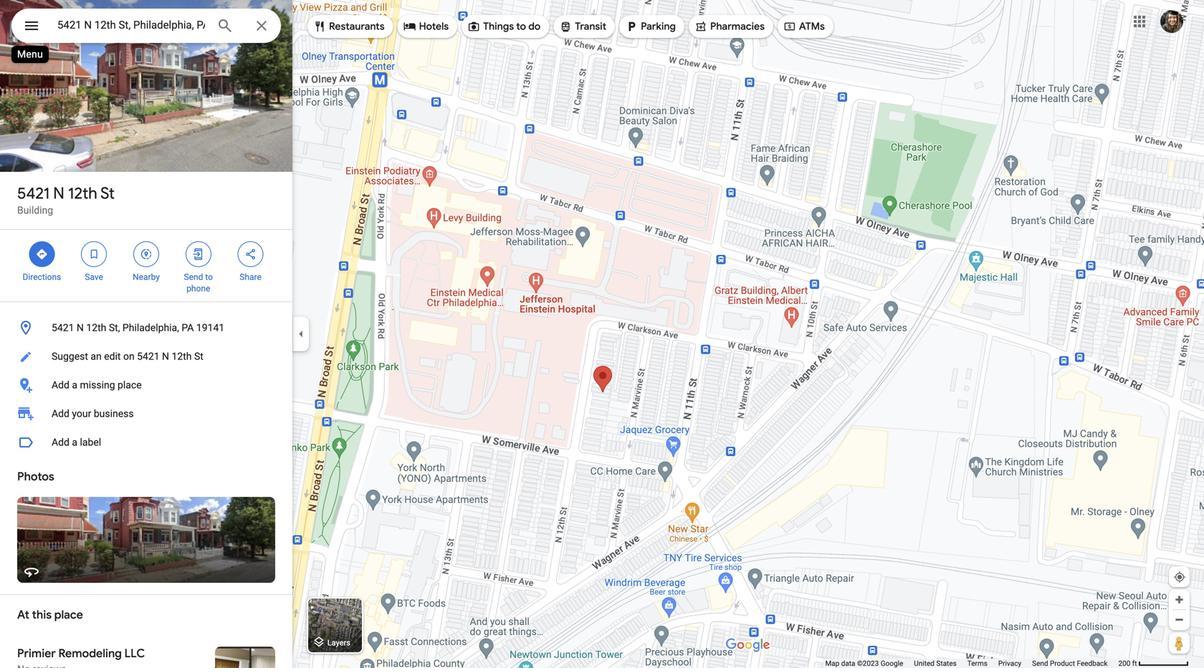 Task type: locate. For each thing, give the bounding box(es) containing it.
n
[[53, 184, 64, 204], [77, 322, 84, 334], [162, 351, 169, 363]]

12th inside 5421 n 12th st building
[[68, 184, 97, 204]]

None field
[[57, 16, 205, 34]]

to up phone
[[205, 272, 213, 282]]

a for missing
[[72, 380, 77, 391]]

llc
[[124, 647, 145, 662]]

12th up 
[[68, 184, 97, 204]]

0 vertical spatial to
[[516, 20, 526, 33]]

atms
[[799, 20, 825, 33]]

st up 
[[100, 184, 115, 204]]

2 vertical spatial add
[[52, 437, 69, 449]]

building
[[17, 205, 53, 216]]

restaurants
[[329, 20, 385, 33]]

st,
[[109, 322, 120, 334]]

parking
[[641, 20, 676, 33]]

5421 N 12th St, Philadelphia, PA 19141 field
[[11, 9, 281, 43]]

footer containing map data ©2023 google
[[825, 660, 1119, 669]]

to left do
[[516, 20, 526, 33]]

to
[[516, 20, 526, 33], [205, 272, 213, 282]]


[[35, 247, 48, 262]]

st down 19141
[[194, 351, 203, 363]]

footer inside google maps element
[[825, 660, 1119, 669]]

0 vertical spatial st
[[100, 184, 115, 204]]

none field inside 5421 n 12th st, philadelphia, pa 19141 field
[[57, 16, 205, 34]]

n inside button
[[77, 322, 84, 334]]

12th
[[68, 184, 97, 204], [86, 322, 106, 334], [172, 351, 192, 363]]

add your business link
[[0, 400, 292, 429]]

a inside button
[[72, 380, 77, 391]]

2 add from the top
[[52, 408, 69, 420]]

label
[[80, 437, 101, 449]]

send left the product on the right of the page
[[1032, 660, 1048, 668]]

 hotels
[[403, 19, 449, 34]]

place
[[118, 380, 142, 391], [54, 608, 83, 623]]

5421 up suggest
[[52, 322, 74, 334]]

5421 inside button
[[52, 322, 74, 334]]

19141
[[196, 322, 225, 334]]

12th inside button
[[86, 322, 106, 334]]

add inside button
[[52, 437, 69, 449]]

5421 right on
[[137, 351, 160, 363]]

to inside 'send to phone'
[[205, 272, 213, 282]]

place right this
[[54, 608, 83, 623]]

5421 up building
[[17, 184, 50, 204]]

place down on
[[118, 380, 142, 391]]

1 horizontal spatial place
[[118, 380, 142, 391]]

12th down pa
[[172, 351, 192, 363]]

5421 n 12th st main content
[[0, 0, 292, 669]]

0 vertical spatial 12th
[[68, 184, 97, 204]]

1 a from the top
[[72, 380, 77, 391]]

send up phone
[[184, 272, 203, 282]]

0 horizontal spatial st
[[100, 184, 115, 204]]

actions for 5421 n 12th st region
[[0, 230, 292, 302]]

primier remodeling llc
[[17, 647, 145, 662]]

footer
[[825, 660, 1119, 669]]

2 vertical spatial 12th
[[172, 351, 192, 363]]

an
[[91, 351, 102, 363]]

philadelphia,
[[123, 322, 179, 334]]

0 horizontal spatial send
[[184, 272, 203, 282]]

layers
[[327, 639, 350, 648]]

1 vertical spatial add
[[52, 408, 69, 420]]

add left label
[[52, 437, 69, 449]]

12th left st,
[[86, 322, 106, 334]]

primier remodeling llc link
[[0, 636, 292, 669]]

2 vertical spatial n
[[162, 351, 169, 363]]

200
[[1119, 660, 1131, 668]]

transit
[[575, 20, 607, 33]]

pa
[[182, 322, 194, 334]]

to inside  things to do
[[516, 20, 526, 33]]

1 horizontal spatial send
[[1032, 660, 1048, 668]]

feedback
[[1077, 660, 1108, 668]]

a
[[72, 380, 77, 391], [72, 437, 77, 449]]

share
[[240, 272, 262, 282]]


[[403, 19, 416, 34]]

business
[[94, 408, 134, 420]]

suggest an edit on 5421 n 12th st
[[52, 351, 203, 363]]

 search field
[[11, 9, 281, 46]]

1 horizontal spatial n
[[77, 322, 84, 334]]

0 vertical spatial 5421
[[17, 184, 50, 204]]

0 vertical spatial place
[[118, 380, 142, 391]]

12th inside button
[[172, 351, 192, 363]]

5421 n 12th st, philadelphia, pa 19141 button
[[0, 314, 292, 343]]

st inside 5421 n 12th st building
[[100, 184, 115, 204]]


[[559, 19, 572, 34]]

a inside button
[[72, 437, 77, 449]]

product
[[1050, 660, 1075, 668]]

at
[[17, 608, 29, 623]]

on
[[123, 351, 135, 363]]

1 vertical spatial st
[[194, 351, 203, 363]]

add inside button
[[52, 380, 69, 391]]

0 vertical spatial n
[[53, 184, 64, 204]]

add left your
[[52, 408, 69, 420]]

1 vertical spatial 12th
[[86, 322, 106, 334]]

n for st,
[[77, 322, 84, 334]]

missing
[[80, 380, 115, 391]]

terms
[[968, 660, 988, 668]]

5421 n 12th st, philadelphia, pa 19141
[[52, 322, 225, 334]]

a left "missing"
[[72, 380, 77, 391]]

1 vertical spatial to
[[205, 272, 213, 282]]

2 horizontal spatial 5421
[[137, 351, 160, 363]]

1 vertical spatial 5421
[[52, 322, 74, 334]]

add a label button
[[0, 429, 292, 457]]

add a label
[[52, 437, 101, 449]]

this
[[32, 608, 52, 623]]

12th for st
[[68, 184, 97, 204]]

send inside 'send to phone'
[[184, 272, 203, 282]]

 things to do
[[468, 19, 541, 34]]

edit
[[104, 351, 121, 363]]

0 vertical spatial add
[[52, 380, 69, 391]]

save
[[85, 272, 103, 282]]

1 add from the top
[[52, 380, 69, 391]]

directions
[[23, 272, 61, 282]]

2 horizontal spatial n
[[162, 351, 169, 363]]

place inside button
[[118, 380, 142, 391]]


[[783, 19, 796, 34]]

5421
[[17, 184, 50, 204], [52, 322, 74, 334], [137, 351, 160, 363]]

n for st
[[53, 184, 64, 204]]

1 horizontal spatial 5421
[[52, 322, 74, 334]]

0 horizontal spatial place
[[54, 608, 83, 623]]

0 vertical spatial send
[[184, 272, 203, 282]]

add down suggest
[[52, 380, 69, 391]]


[[192, 247, 205, 262]]

0 horizontal spatial n
[[53, 184, 64, 204]]

1 vertical spatial n
[[77, 322, 84, 334]]

n inside 5421 n 12th st building
[[53, 184, 64, 204]]

3 add from the top
[[52, 437, 69, 449]]


[[695, 19, 708, 34]]

send inside button
[[1032, 660, 1048, 668]]

a for label
[[72, 437, 77, 449]]

0 horizontal spatial 5421
[[17, 184, 50, 204]]

primier
[[17, 647, 56, 662]]

2 vertical spatial 5421
[[137, 351, 160, 363]]

privacy
[[999, 660, 1022, 668]]

a left label
[[72, 437, 77, 449]]

1 horizontal spatial st
[[194, 351, 203, 363]]

terms button
[[968, 660, 988, 669]]

united states button
[[914, 660, 957, 669]]

send
[[184, 272, 203, 282], [1032, 660, 1048, 668]]

your
[[72, 408, 91, 420]]

0 horizontal spatial to
[[205, 272, 213, 282]]

add
[[52, 380, 69, 391], [52, 408, 69, 420], [52, 437, 69, 449]]

2 a from the top
[[72, 437, 77, 449]]

0 vertical spatial a
[[72, 380, 77, 391]]

1 vertical spatial a
[[72, 437, 77, 449]]

1 vertical spatial send
[[1032, 660, 1048, 668]]

ft
[[1133, 660, 1137, 668]]

phone
[[187, 284, 210, 294]]

5421 inside 5421 n 12th st building
[[17, 184, 50, 204]]

1 horizontal spatial to
[[516, 20, 526, 33]]

st
[[100, 184, 115, 204], [194, 351, 203, 363]]

data
[[841, 660, 856, 668]]



Task type: vqa. For each thing, say whether or not it's contained in the screenshot.


Task type: describe. For each thing, give the bounding box(es) containing it.
5421 for st,
[[52, 322, 74, 334]]

at this place
[[17, 608, 83, 623]]

united states
[[914, 660, 957, 668]]

zoom out image
[[1174, 615, 1185, 626]]

google account: giulia masi  
(giulia.masi@adept.ai) image
[[1161, 10, 1184, 33]]

 parking
[[625, 19, 676, 34]]

12th for st,
[[86, 322, 106, 334]]

map data ©2023 google
[[825, 660, 903, 668]]

add a missing place button
[[0, 371, 292, 400]]

suggest an edit on 5421 n 12th st button
[[0, 343, 292, 371]]

send for send to phone
[[184, 272, 203, 282]]

send to phone
[[184, 272, 213, 294]]

photos
[[17, 470, 54, 485]]


[[23, 15, 40, 36]]

 button
[[11, 9, 52, 46]]

show street view coverage image
[[1169, 633, 1190, 655]]

privacy button
[[999, 660, 1022, 669]]


[[313, 19, 326, 34]]

send product feedback button
[[1032, 660, 1108, 669]]

pharmacies
[[710, 20, 765, 33]]

 pharmacies
[[695, 19, 765, 34]]

google maps element
[[0, 0, 1204, 669]]

st inside button
[[194, 351, 203, 363]]


[[625, 19, 638, 34]]

send product feedback
[[1032, 660, 1108, 668]]

nearby
[[133, 272, 160, 282]]

add for add a label
[[52, 437, 69, 449]]

200 ft button
[[1119, 660, 1189, 668]]

things
[[483, 20, 514, 33]]

remodeling
[[58, 647, 122, 662]]

google
[[881, 660, 903, 668]]

map
[[825, 660, 840, 668]]

 atms
[[783, 19, 825, 34]]

suggest
[[52, 351, 88, 363]]


[[140, 247, 153, 262]]

collapse side panel image
[[293, 327, 309, 342]]

from your device image
[[1174, 571, 1186, 584]]


[[88, 247, 101, 262]]

united
[[914, 660, 935, 668]]

5421 n 12th st building
[[17, 184, 115, 216]]

5421 inside button
[[137, 351, 160, 363]]

n inside button
[[162, 351, 169, 363]]

add a missing place
[[52, 380, 142, 391]]


[[244, 247, 257, 262]]

 restaurants
[[313, 19, 385, 34]]

add your business
[[52, 408, 134, 420]]

states
[[937, 660, 957, 668]]

1 vertical spatial place
[[54, 608, 83, 623]]

200 ft
[[1119, 660, 1137, 668]]


[[468, 19, 480, 34]]

5421 for st
[[17, 184, 50, 204]]

zoom in image
[[1174, 595, 1185, 606]]

©2023
[[857, 660, 879, 668]]

hotels
[[419, 20, 449, 33]]

send for send product feedback
[[1032, 660, 1048, 668]]

 transit
[[559, 19, 607, 34]]

add for add your business
[[52, 408, 69, 420]]

add for add a missing place
[[52, 380, 69, 391]]

do
[[529, 20, 541, 33]]



